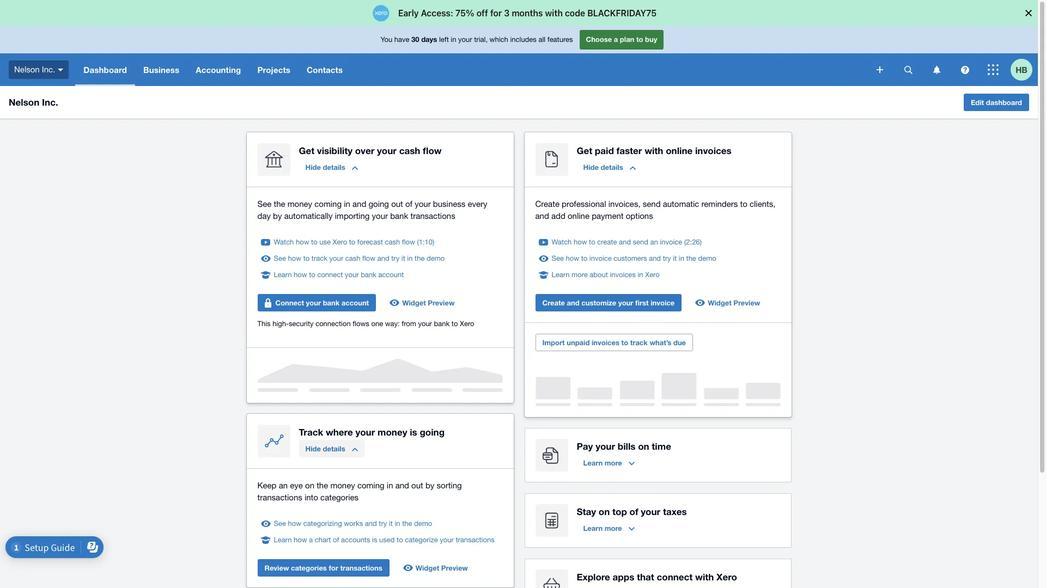 Task type: locate. For each thing, give the bounding box(es) containing it.
features
[[548, 36, 573, 44]]

learn more down pay
[[583, 459, 622, 468]]

of right top
[[630, 506, 638, 518]]

the up into
[[317, 481, 328, 490]]

0 horizontal spatial an
[[279, 481, 288, 490]]

how for use
[[296, 238, 309, 246]]

hide details down paid
[[583, 163, 623, 172]]

1 horizontal spatial a
[[614, 35, 618, 44]]

how for connect
[[294, 271, 307, 279]]

get
[[299, 145, 315, 156], [577, 145, 592, 156]]

0 horizontal spatial going
[[369, 199, 389, 209]]

0 vertical spatial nelson inc.
[[14, 65, 55, 74]]

track
[[312, 255, 328, 263], [630, 338, 648, 347]]

watch for get visibility over your cash flow
[[274, 238, 294, 246]]

0 vertical spatial learn more
[[583, 459, 622, 468]]

0 vertical spatial cash
[[399, 145, 420, 156]]

1 vertical spatial out
[[412, 481, 423, 490]]

2 vertical spatial money
[[330, 481, 355, 490]]

1 vertical spatial going
[[420, 427, 445, 438]]

watch how to create and send an invoice (2:26) link
[[552, 237, 702, 248]]

out left sorting
[[412, 481, 423, 490]]

invoices inside button
[[592, 338, 620, 347]]

watch for get paid faster with online invoices
[[552, 238, 572, 246]]

connect your bank account button
[[258, 294, 376, 312]]

of left business
[[405, 199, 413, 209]]

on right bills at right bottom
[[638, 441, 649, 452]]

1 vertical spatial learn more
[[583, 524, 622, 533]]

0 vertical spatial connect
[[317, 271, 343, 279]]

1 learn more from the top
[[583, 459, 622, 468]]

2 learn more button from the top
[[577, 520, 641, 537]]

watch down add
[[552, 238, 572, 246]]

an up see how to invoice customers and try it in the demo
[[650, 238, 658, 246]]

preview for get paid faster with online invoices
[[734, 299, 761, 307]]

see inside see how to track your cash flow and try it in the demo link
[[274, 255, 286, 263]]

hide details button down visibility in the left of the page
[[299, 159, 364, 176]]

have
[[394, 36, 410, 44]]

0 horizontal spatial money
[[288, 199, 312, 209]]

your
[[458, 36, 472, 44], [377, 145, 397, 156], [415, 199, 431, 209], [372, 211, 388, 221], [329, 255, 343, 263], [345, 271, 359, 279], [306, 299, 321, 307], [618, 299, 633, 307], [418, 320, 432, 328], [356, 427, 375, 438], [596, 441, 615, 452], [641, 506, 661, 518], [440, 536, 454, 544]]

0 vertical spatial online
[[666, 145, 693, 156]]

transactions right for
[[340, 564, 382, 573]]

2 horizontal spatial try
[[663, 255, 671, 263]]

1 vertical spatial by
[[426, 481, 435, 490]]

watch
[[274, 238, 294, 246], [552, 238, 572, 246]]

money up see how categorizing works and try it in the demo
[[330, 481, 355, 490]]

1 horizontal spatial of
[[405, 199, 413, 209]]

bank up connection
[[323, 299, 340, 307]]

1 vertical spatial invoices
[[610, 271, 636, 279]]

to up connect your bank account button
[[309, 271, 315, 279]]

navigation
[[75, 53, 869, 86]]

out left business
[[391, 199, 403, 209]]

invoices up reminders
[[695, 145, 732, 156]]

widget preview button
[[385, 294, 461, 312], [691, 294, 767, 312], [398, 560, 475, 577]]

accounting button
[[188, 53, 249, 86]]

to up 'learn more about invoices in xero'
[[581, 255, 588, 263]]

transactions down keep
[[258, 493, 302, 502]]

your right from
[[418, 320, 432, 328]]

2 vertical spatial invoices
[[592, 338, 620, 347]]

0 vertical spatial coming
[[315, 199, 342, 209]]

categories right into
[[320, 493, 359, 502]]

the up "automatically"
[[274, 199, 285, 209]]

and inside create professional invoices, send automatic reminders to clients, and add online payment options
[[535, 211, 549, 221]]

way:
[[385, 320, 400, 328]]

0 horizontal spatial by
[[273, 211, 282, 221]]

banking icon image
[[258, 143, 290, 176]]

send
[[643, 199, 661, 209], [633, 238, 649, 246]]

1 horizontal spatial watch
[[552, 238, 572, 246]]

details down paid
[[601, 163, 623, 172]]

and up importing
[[353, 199, 366, 209]]

hide down visibility in the left of the page
[[305, 163, 321, 172]]

your left first
[[618, 299, 633, 307]]

0 vertical spatial learn more button
[[577, 455, 641, 472]]

by right day on the top
[[273, 211, 282, 221]]

the inside keep an eye on the money coming in and out by sorting transactions into categories
[[317, 481, 328, 490]]

1 horizontal spatial get
[[577, 145, 592, 156]]

how for create
[[574, 238, 587, 246]]

to inside create professional invoices, send automatic reminders to clients, and add online payment options
[[740, 199, 748, 209]]

create
[[535, 199, 560, 209], [543, 299, 565, 307]]

add-ons icon image
[[535, 570, 568, 589]]

to left the buy
[[637, 35, 643, 44]]

your left taxes
[[641, 506, 661, 518]]

track money icon image
[[258, 425, 290, 458]]

0 horizontal spatial is
[[372, 536, 377, 544]]

hide down paid
[[583, 163, 599, 172]]

see how to track your cash flow and try it in the demo link
[[274, 253, 445, 264]]

bank down see how to track your cash flow and try it in the demo link
[[361, 271, 376, 279]]

create up "import"
[[543, 299, 565, 307]]

banking preview line graph image
[[258, 359, 503, 392]]

try down watch how to use xero to forecast cash flow (1:10) link
[[391, 255, 400, 263]]

1 vertical spatial an
[[279, 481, 288, 490]]

svg image
[[904, 66, 913, 74], [933, 66, 940, 74], [961, 66, 969, 74], [877, 66, 883, 73], [58, 69, 63, 71]]

try right customers
[[663, 255, 671, 263]]

widget for flow
[[402, 299, 426, 307]]

your inside button
[[306, 299, 321, 307]]

account
[[378, 271, 404, 279], [342, 299, 369, 307]]

your right connect
[[306, 299, 321, 307]]

that
[[637, 572, 654, 583]]

transactions down business
[[411, 211, 455, 221]]

hide details down visibility in the left of the page
[[305, 163, 345, 172]]

1 horizontal spatial out
[[412, 481, 423, 490]]

0 horizontal spatial with
[[645, 145, 663, 156]]

contacts
[[307, 65, 343, 75]]

hide details button for visibility
[[299, 159, 364, 176]]

1 get from the left
[[299, 145, 315, 156]]

see inside 'see how to invoice customers and try it in the demo' link
[[552, 255, 564, 263]]

hide for paid
[[583, 163, 599, 172]]

1 horizontal spatial is
[[410, 427, 417, 438]]

see inside see how categorizing works and try it in the demo link
[[274, 520, 286, 528]]

1 vertical spatial connect
[[657, 572, 693, 583]]

flow
[[423, 145, 442, 156], [402, 238, 415, 246], [362, 255, 376, 263]]

account down see how to track your cash flow and try it in the demo link
[[378, 271, 404, 279]]

cash right over at the left of page
[[399, 145, 420, 156]]

choose
[[586, 35, 612, 44]]

learn how to connect your bank account link
[[274, 270, 404, 281]]

learn how to connect your bank account
[[274, 271, 404, 279]]

0 horizontal spatial get
[[299, 145, 315, 156]]

see how to track your cash flow and try it in the demo
[[274, 255, 445, 263]]

coming inside keep an eye on the money coming in and out by sorting transactions into categories
[[357, 481, 385, 490]]

transactions inside learn how a chart of accounts is used to categorize your transactions link
[[456, 536, 495, 544]]

to left create
[[589, 238, 595, 246]]

create inside button
[[543, 299, 565, 307]]

1 watch from the left
[[274, 238, 294, 246]]

nelson inc. button
[[0, 53, 75, 86]]

get left visibility in the left of the page
[[299, 145, 315, 156]]

to
[[637, 35, 643, 44], [740, 199, 748, 209], [311, 238, 318, 246], [349, 238, 355, 246], [589, 238, 595, 246], [303, 255, 310, 263], [581, 255, 588, 263], [309, 271, 315, 279], [452, 320, 458, 328], [622, 338, 628, 347], [397, 536, 403, 544]]

into
[[305, 493, 318, 502]]

1 vertical spatial is
[[372, 536, 377, 544]]

2 horizontal spatial on
[[638, 441, 649, 452]]

0 horizontal spatial track
[[312, 255, 328, 263]]

connect up connect your bank account at the left of the page
[[317, 271, 343, 279]]

dashboard link
[[75, 53, 135, 86]]

1 vertical spatial on
[[305, 481, 314, 490]]

1 learn more button from the top
[[577, 455, 641, 472]]

0 vertical spatial going
[[369, 199, 389, 209]]

it up used
[[389, 520, 393, 528]]

account inside button
[[342, 299, 369, 307]]

categories left for
[[291, 564, 327, 573]]

try up "learn how a chart of accounts is used to categorize your transactions" in the left of the page
[[379, 520, 387, 528]]

2 learn more from the top
[[583, 524, 622, 533]]

out
[[391, 199, 403, 209], [412, 481, 423, 490]]

a
[[614, 35, 618, 44], [309, 536, 313, 544]]

0 vertical spatial inc.
[[42, 65, 55, 74]]

0 vertical spatial by
[[273, 211, 282, 221]]

more down pay your bills on time
[[605, 459, 622, 468]]

import unpaid invoices to track what's due button
[[535, 334, 693, 352]]

reminders
[[702, 199, 738, 209]]

create for create professional invoices, send automatic reminders to clients, and add online payment options
[[535, 199, 560, 209]]

0 vertical spatial create
[[535, 199, 560, 209]]

2 vertical spatial on
[[599, 506, 610, 518]]

and inside keep an eye on the money coming in and out by sorting transactions into categories
[[395, 481, 409, 490]]

the
[[274, 199, 285, 209], [415, 255, 425, 263], [686, 255, 696, 263], [317, 481, 328, 490], [402, 520, 412, 528]]

30
[[412, 35, 419, 44]]

widget preview for flow
[[402, 299, 455, 307]]

1 vertical spatial create
[[543, 299, 565, 307]]

your right importing
[[372, 211, 388, 221]]

in inside keep an eye on the money coming in and out by sorting transactions into categories
[[387, 481, 393, 490]]

explore apps that connect with xero
[[577, 572, 737, 583]]

chart
[[315, 536, 331, 544]]

1 vertical spatial categories
[[291, 564, 327, 573]]

connect right that
[[657, 572, 693, 583]]

create inside create professional invoices, send automatic reminders to clients, and add online payment options
[[535, 199, 560, 209]]

on for the
[[305, 481, 314, 490]]

in
[[451, 36, 456, 44], [344, 199, 350, 209], [407, 255, 413, 263], [679, 255, 684, 263], [638, 271, 643, 279], [387, 481, 393, 490], [395, 520, 400, 528]]

widget preview button for invoices
[[691, 294, 767, 312]]

paid
[[595, 145, 614, 156]]

inc.
[[42, 65, 55, 74], [42, 96, 58, 108]]

1 vertical spatial track
[[630, 338, 648, 347]]

coming inside see the money coming in and going out of your business every day by automatically importing your bank transactions
[[315, 199, 342, 209]]

to left what's
[[622, 338, 628, 347]]

on left top
[[599, 506, 610, 518]]

1 vertical spatial flow
[[402, 238, 415, 246]]

1 vertical spatial nelson inc.
[[9, 96, 58, 108]]

hide details button down where at the left bottom of the page
[[299, 440, 364, 458]]

how for track
[[288, 255, 301, 263]]

bank right importing
[[390, 211, 408, 221]]

dialog
[[0, 0, 1046, 26]]

0 vertical spatial categories
[[320, 493, 359, 502]]

hb
[[1016, 65, 1028, 74]]

2 watch from the left
[[552, 238, 572, 246]]

0 horizontal spatial of
[[333, 536, 339, 544]]

send up options
[[643, 199, 661, 209]]

hide
[[305, 163, 321, 172], [583, 163, 599, 172], [305, 445, 321, 453]]

it
[[402, 255, 405, 263], [673, 255, 677, 263], [389, 520, 393, 528]]

it down watch how to use xero to forecast cash flow (1:10) link
[[402, 255, 405, 263]]

see how to invoice customers and try it in the demo
[[552, 255, 716, 263]]

explore
[[577, 572, 610, 583]]

banner
[[0, 26, 1038, 86]]

see how categorizing works and try it in the demo
[[274, 520, 432, 528]]

navigation inside banner
[[75, 53, 869, 86]]

nelson
[[14, 65, 40, 74], [9, 96, 39, 108]]

connect
[[317, 271, 343, 279], [657, 572, 693, 583]]

a left plan
[[614, 35, 618, 44]]

0 horizontal spatial account
[[342, 299, 369, 307]]

bank inside button
[[323, 299, 340, 307]]

invoice left (2:26)
[[660, 238, 683, 246]]

0 vertical spatial with
[[645, 145, 663, 156]]

import unpaid invoices to track what's due
[[543, 338, 686, 347]]

1 vertical spatial of
[[630, 506, 638, 518]]

0 horizontal spatial coming
[[315, 199, 342, 209]]

send up see how to invoice customers and try it in the demo
[[633, 238, 649, 246]]

1 vertical spatial online
[[568, 211, 590, 221]]

2 get from the left
[[577, 145, 592, 156]]

one
[[371, 320, 383, 328]]

eye
[[290, 481, 303, 490]]

get visibility over your cash flow
[[299, 145, 442, 156]]

0 vertical spatial an
[[650, 238, 658, 246]]

an inside keep an eye on the money coming in and out by sorting transactions into categories
[[279, 481, 288, 490]]

track down the use
[[312, 255, 328, 263]]

more left about
[[572, 271, 588, 279]]

how for chart
[[294, 536, 307, 544]]

and left add
[[535, 211, 549, 221]]

hide details button down paid
[[577, 159, 642, 176]]

customize
[[582, 299, 617, 307]]

top
[[613, 506, 627, 518]]

see up day on the top
[[258, 199, 272, 209]]

review categories for transactions
[[265, 564, 382, 573]]

1 vertical spatial nelson
[[9, 96, 39, 108]]

it right customers
[[673, 255, 677, 263]]

out inside see the money coming in and going out of your business every day by automatically importing your bank transactions
[[391, 199, 403, 209]]

includes
[[510, 36, 537, 44]]

a left chart
[[309, 536, 313, 544]]

navigation containing dashboard
[[75, 53, 869, 86]]

1 vertical spatial invoice
[[590, 255, 612, 263]]

more down top
[[605, 524, 622, 533]]

2 vertical spatial cash
[[345, 255, 360, 263]]

0 horizontal spatial out
[[391, 199, 403, 209]]

learn how a chart of accounts is used to categorize your transactions link
[[274, 535, 495, 546]]

invoices right unpaid
[[592, 338, 620, 347]]

days
[[421, 35, 437, 44]]

learn more down stay
[[583, 524, 622, 533]]

0 horizontal spatial on
[[305, 481, 314, 490]]

preview
[[428, 299, 455, 307], [734, 299, 761, 307], [441, 564, 468, 573]]

1 vertical spatial money
[[378, 427, 407, 438]]

invoices down customers
[[610, 271, 636, 279]]

hide details down where at the left bottom of the page
[[305, 445, 345, 453]]

watch inside watch how to create and send an invoice (2:26) link
[[552, 238, 572, 246]]

track where your money is going
[[299, 427, 445, 438]]

watch down "automatically"
[[274, 238, 294, 246]]

of
[[405, 199, 413, 209], [630, 506, 638, 518], [333, 536, 339, 544]]

see how to invoice customers and try it in the demo link
[[552, 253, 716, 264]]

connect for your
[[317, 271, 343, 279]]

invoice up about
[[590, 255, 612, 263]]

online
[[666, 145, 693, 156], [568, 211, 590, 221]]

0 vertical spatial out
[[391, 199, 403, 209]]

0 vertical spatial on
[[638, 441, 649, 452]]

and right works
[[365, 520, 377, 528]]

invoice inside watch how to create and send an invoice (2:26) link
[[660, 238, 683, 246]]

this high-security connection flows one way: from your bank to xero
[[258, 320, 474, 328]]

send inside create professional invoices, send automatic reminders to clients, and add online payment options
[[643, 199, 661, 209]]

account up the flows
[[342, 299, 369, 307]]

1 horizontal spatial on
[[599, 506, 610, 518]]

used
[[379, 536, 395, 544]]

more
[[572, 271, 588, 279], [605, 459, 622, 468], [605, 524, 622, 533]]

the down (1:10)
[[415, 255, 425, 263]]

learn more for on
[[583, 524, 622, 533]]

edit dashboard
[[971, 98, 1022, 107]]

customers
[[614, 255, 647, 263]]

watch inside watch how to use xero to forecast cash flow (1:10) link
[[274, 238, 294, 246]]

review categories for transactions button
[[258, 560, 389, 577]]

widget preview button for flow
[[385, 294, 461, 312]]

money inside see the money coming in and going out of your business every day by automatically importing your bank transactions
[[288, 199, 312, 209]]

hide down track
[[305, 445, 321, 453]]

sorting
[[437, 481, 462, 490]]

how for works
[[288, 520, 301, 528]]

1 horizontal spatial with
[[695, 572, 714, 583]]

going inside see the money coming in and going out of your business every day by automatically importing your bank transactions
[[369, 199, 389, 209]]

2 horizontal spatial flow
[[423, 145, 442, 156]]

hide details button for paid
[[577, 159, 642, 176]]

see inside see the money coming in and going out of your business every day by automatically importing your bank transactions
[[258, 199, 272, 209]]

categories inside keep an eye on the money coming in and out by sorting transactions into categories
[[320, 493, 359, 502]]

hide details for paid
[[583, 163, 623, 172]]

payment
[[592, 211, 624, 221]]

2 vertical spatial more
[[605, 524, 622, 533]]

more for your
[[605, 459, 622, 468]]

1 horizontal spatial connect
[[657, 572, 693, 583]]

0 vertical spatial nelson
[[14, 65, 40, 74]]

0 horizontal spatial connect
[[317, 271, 343, 279]]

0 vertical spatial invoice
[[660, 238, 683, 246]]

learn more button for your
[[577, 455, 641, 472]]

1 vertical spatial coming
[[357, 481, 385, 490]]

1 vertical spatial send
[[633, 238, 649, 246]]

transactions right categorize at the left of the page
[[456, 536, 495, 544]]

1 horizontal spatial money
[[330, 481, 355, 490]]

invoice inside create and customize your first invoice button
[[651, 299, 675, 307]]

details for paid
[[601, 163, 623, 172]]

to left the clients,
[[740, 199, 748, 209]]

1 horizontal spatial try
[[391, 255, 400, 263]]

1 vertical spatial more
[[605, 459, 622, 468]]

0 horizontal spatial online
[[568, 211, 590, 221]]

and left customize
[[567, 299, 580, 307]]

online right the faster
[[666, 145, 693, 156]]

and left sorting
[[395, 481, 409, 490]]

0 horizontal spatial flow
[[362, 255, 376, 263]]

on inside keep an eye on the money coming in and out by sorting transactions into categories
[[305, 481, 314, 490]]

pay your bills on time
[[577, 441, 671, 452]]

due
[[674, 338, 686, 347]]

from
[[402, 320, 416, 328]]

xero
[[333, 238, 347, 246], [645, 271, 660, 279], [460, 320, 474, 328], [717, 572, 737, 583]]

to right used
[[397, 536, 403, 544]]

categories inside button
[[291, 564, 327, 573]]

accounting
[[196, 65, 241, 75]]

1 vertical spatial account
[[342, 299, 369, 307]]

track inside button
[[630, 338, 648, 347]]

cash
[[399, 145, 420, 156], [385, 238, 400, 246], [345, 255, 360, 263]]

learn more button down top
[[577, 520, 641, 537]]

2 horizontal spatial money
[[378, 427, 407, 438]]

1 horizontal spatial track
[[630, 338, 648, 347]]

create up add
[[535, 199, 560, 209]]

2 vertical spatial invoice
[[651, 299, 675, 307]]

demo
[[427, 255, 445, 263], [698, 255, 716, 263], [414, 520, 432, 528]]

on for time
[[638, 441, 649, 452]]

online down professional
[[568, 211, 590, 221]]

day
[[258, 211, 271, 221]]

1 horizontal spatial coming
[[357, 481, 385, 490]]

nelson inc.
[[14, 65, 55, 74], [9, 96, 58, 108]]

on up into
[[305, 481, 314, 490]]

1 vertical spatial learn more button
[[577, 520, 641, 537]]

1 horizontal spatial flow
[[402, 238, 415, 246]]



Task type: vqa. For each thing, say whether or not it's contained in the screenshot.
Mar 1, 2024 Starbucks More details
no



Task type: describe. For each thing, give the bounding box(es) containing it.
your down see how to track your cash flow and try it in the demo link
[[345, 271, 359, 279]]

1 vertical spatial cash
[[385, 238, 400, 246]]

business button
[[135, 53, 188, 86]]

learn more for your
[[583, 459, 622, 468]]

1 horizontal spatial going
[[420, 427, 445, 438]]

the inside see the money coming in and going out of your business every day by automatically importing your bank transactions
[[274, 199, 285, 209]]

keep an eye on the money coming in and out by sorting transactions into categories
[[258, 481, 462, 502]]

every
[[468, 199, 488, 209]]

see for see the money coming in and going out of your business every day by automatically importing your bank transactions
[[258, 199, 272, 209]]

demo down (2:26)
[[698, 255, 716, 263]]

widget preview for invoices
[[708, 299, 761, 307]]

and up customers
[[619, 238, 631, 246]]

works
[[344, 520, 363, 528]]

plan
[[620, 35, 635, 44]]

create for create and customize your first invoice
[[543, 299, 565, 307]]

in inside see the money coming in and going out of your business every day by automatically importing your bank transactions
[[344, 199, 350, 209]]

and inside see the money coming in and going out of your business every day by automatically importing your bank transactions
[[353, 199, 366, 209]]

learn more button for on
[[577, 520, 641, 537]]

watch how to create and send an invoice (2:26)
[[552, 238, 702, 246]]

business
[[433, 199, 466, 209]]

your left business
[[415, 199, 431, 209]]

to up learn how to connect your bank account
[[303, 255, 310, 263]]

and inside button
[[567, 299, 580, 307]]

learn for xero
[[552, 271, 570, 279]]

the down (2:26)
[[686, 255, 696, 263]]

your right where at the left bottom of the page
[[356, 427, 375, 438]]

to right from
[[452, 320, 458, 328]]

edit dashboard button
[[964, 94, 1029, 111]]

accounts
[[341, 536, 370, 544]]

importing
[[335, 211, 370, 221]]

track
[[299, 427, 323, 438]]

0 vertical spatial more
[[572, 271, 588, 279]]

of inside see the money coming in and going out of your business every day by automatically importing your bank transactions
[[405, 199, 413, 209]]

import
[[543, 338, 565, 347]]

money inside keep an eye on the money coming in and out by sorting transactions into categories
[[330, 481, 355, 490]]

1 vertical spatial inc.
[[42, 96, 58, 108]]

see how categorizing works and try it in the demo link
[[274, 519, 432, 530]]

1 horizontal spatial it
[[402, 255, 405, 263]]

how for invoice
[[566, 255, 579, 263]]

connection
[[316, 320, 351, 328]]

connect your bank account
[[275, 299, 369, 307]]

learn down stay
[[583, 524, 603, 533]]

visibility
[[317, 145, 353, 156]]

review
[[265, 564, 289, 573]]

pay
[[577, 441, 593, 452]]

business
[[143, 65, 179, 75]]

choose a plan to buy
[[586, 35, 658, 44]]

your inside you have 30 days left in your trial, which includes all features
[[458, 36, 472, 44]]

watch how to use xero to forecast cash flow (1:10)
[[274, 238, 435, 246]]

0 horizontal spatial it
[[389, 520, 393, 528]]

connect
[[275, 299, 304, 307]]

forecast
[[357, 238, 383, 246]]

flows
[[353, 320, 369, 328]]

details down where at the left bottom of the page
[[323, 445, 345, 453]]

bills
[[618, 441, 636, 452]]

unpaid
[[567, 338, 590, 347]]

your inside button
[[618, 299, 633, 307]]

0 vertical spatial invoices
[[695, 145, 732, 156]]

transactions inside review categories for transactions button
[[340, 564, 382, 573]]

see the money coming in and going out of your business every day by automatically importing your bank transactions
[[258, 199, 488, 221]]

2 horizontal spatial of
[[630, 506, 638, 518]]

taxes icon image
[[535, 505, 568, 537]]

invoices preview bar graph image
[[535, 373, 781, 407]]

connect for with
[[657, 572, 693, 583]]

use
[[320, 238, 331, 246]]

see for see how to invoice customers and try it in the demo
[[552, 255, 564, 263]]

first
[[635, 299, 649, 307]]

0 vertical spatial track
[[312, 255, 328, 263]]

invoices icon image
[[535, 143, 568, 176]]

invoices,
[[609, 199, 641, 209]]

transactions inside keep an eye on the money coming in and out by sorting transactions into categories
[[258, 493, 302, 502]]

2 vertical spatial of
[[333, 536, 339, 544]]

learn for accounts
[[274, 536, 292, 544]]

demo up categorize at the left of the page
[[414, 520, 432, 528]]

by inside keep an eye on the money coming in and out by sorting transactions into categories
[[426, 481, 435, 490]]

security
[[289, 320, 314, 328]]

1 vertical spatial a
[[309, 536, 313, 544]]

all
[[539, 36, 546, 44]]

banner containing hb
[[0, 26, 1038, 86]]

your right categorize at the left of the page
[[440, 536, 454, 544]]

widget for invoices
[[708, 299, 732, 307]]

for
[[329, 564, 338, 573]]

learn how a chart of accounts is used to categorize your transactions
[[274, 536, 495, 544]]

options
[[626, 211, 653, 221]]

out inside keep an eye on the money coming in and out by sorting transactions into categories
[[412, 481, 423, 490]]

create professional invoices, send automatic reminders to clients, and add online payment options
[[535, 199, 776, 221]]

watch how to use xero to forecast cash flow (1:10) link
[[274, 237, 435, 248]]

create
[[597, 238, 617, 246]]

create and customize your first invoice button
[[535, 294, 682, 312]]

transactions inside see the money coming in and going out of your business every day by automatically importing your bank transactions
[[411, 211, 455, 221]]

1 horizontal spatial account
[[378, 271, 404, 279]]

hide for visibility
[[305, 163, 321, 172]]

get for get visibility over your cash flow
[[299, 145, 315, 156]]

automatically
[[284, 211, 333, 221]]

projects
[[257, 65, 291, 75]]

demo down (1:10)
[[427, 255, 445, 263]]

nelson inside popup button
[[14, 65, 40, 74]]

more for on
[[605, 524, 622, 533]]

0 vertical spatial a
[[614, 35, 618, 44]]

time
[[652, 441, 671, 452]]

trial,
[[474, 36, 488, 44]]

to inside button
[[622, 338, 628, 347]]

apps
[[613, 572, 635, 583]]

contacts button
[[299, 53, 351, 86]]

where
[[326, 427, 353, 438]]

by inside see the money coming in and going out of your business every day by automatically importing your bank transactions
[[273, 211, 282, 221]]

in inside you have 30 days left in your trial, which includes all features
[[451, 36, 456, 44]]

which
[[490, 36, 508, 44]]

your up learn how to connect your bank account
[[329, 255, 343, 263]]

bank right from
[[434, 320, 450, 328]]

clients,
[[750, 199, 776, 209]]

nelson inc. inside popup button
[[14, 65, 55, 74]]

get for get paid faster with online invoices
[[577, 145, 592, 156]]

1 horizontal spatial online
[[666, 145, 693, 156]]

categorizing
[[303, 520, 342, 528]]

learn down pay
[[583, 459, 603, 468]]

0 horizontal spatial try
[[379, 520, 387, 528]]

(2:26)
[[684, 238, 702, 246]]

(1:10)
[[417, 238, 435, 246]]

online inside create professional invoices, send automatic reminders to clients, and add online payment options
[[568, 211, 590, 221]]

your right pay
[[596, 441, 615, 452]]

to left the use
[[311, 238, 318, 246]]

and right customers
[[649, 255, 661, 263]]

invoice inside 'see how to invoice customers and try it in the demo' link
[[590, 255, 612, 263]]

inc. inside popup button
[[42, 65, 55, 74]]

stay
[[577, 506, 596, 518]]

this
[[258, 320, 271, 328]]

0 vertical spatial flow
[[423, 145, 442, 156]]

preview for get visibility over your cash flow
[[428, 299, 455, 307]]

projects button
[[249, 53, 299, 86]]

to up see how to track your cash flow and try it in the demo
[[349, 238, 355, 246]]

faster
[[617, 145, 642, 156]]

see for see how categorizing works and try it in the demo
[[274, 520, 286, 528]]

and down forecast
[[377, 255, 389, 263]]

hide details for visibility
[[305, 163, 345, 172]]

2 vertical spatial flow
[[362, 255, 376, 263]]

1 vertical spatial with
[[695, 572, 714, 583]]

categorize
[[405, 536, 438, 544]]

your right over at the left of page
[[377, 145, 397, 156]]

create and customize your first invoice
[[543, 299, 675, 307]]

2 horizontal spatial it
[[673, 255, 677, 263]]

bank inside see the money coming in and going out of your business every day by automatically importing your bank transactions
[[390, 211, 408, 221]]

svg image
[[988, 64, 999, 75]]

bills icon image
[[535, 439, 568, 472]]

over
[[355, 145, 375, 156]]

buy
[[645, 35, 658, 44]]

high-
[[273, 320, 289, 328]]

you
[[381, 36, 392, 44]]

the up categorize at the left of the page
[[402, 520, 412, 528]]

learn for bank
[[274, 271, 292, 279]]

edit
[[971, 98, 984, 107]]

see for see how to track your cash flow and try it in the demo
[[274, 255, 286, 263]]

get paid faster with online invoices
[[577, 145, 732, 156]]

hb button
[[1011, 53, 1038, 86]]

svg image inside nelson inc. popup button
[[58, 69, 63, 71]]

1 horizontal spatial an
[[650, 238, 658, 246]]

details for visibility
[[323, 163, 345, 172]]



